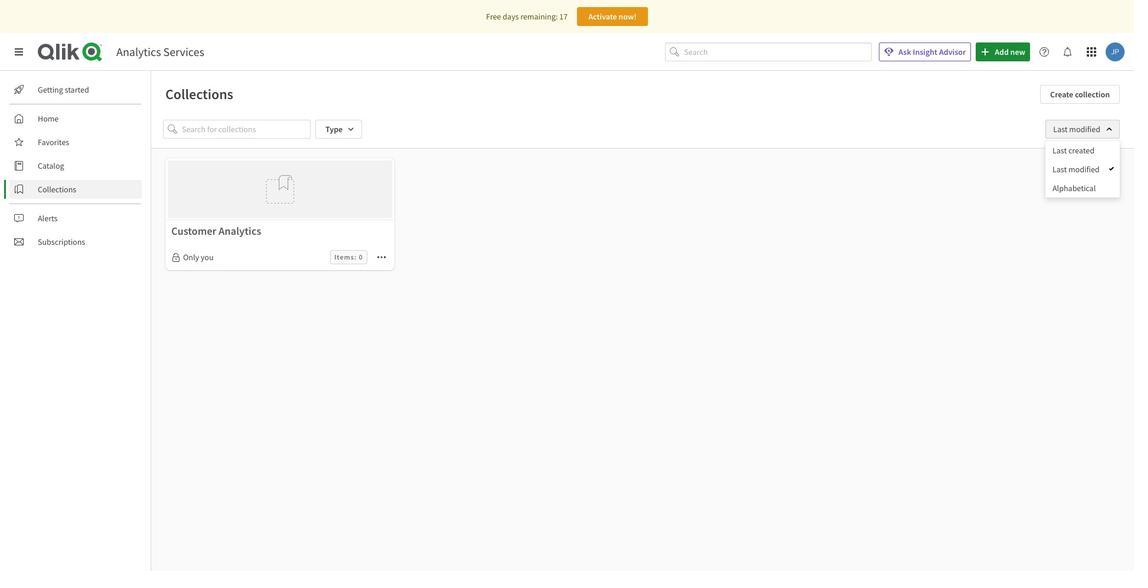 Task type: vqa. For each thing, say whether or not it's contained in the screenshot.
list box within "Filters" Region
yes



Task type: locate. For each thing, give the bounding box(es) containing it.
1 horizontal spatial collections
[[165, 85, 233, 103]]

last down last created
[[1053, 164, 1067, 175]]

last
[[1054, 124, 1068, 135], [1053, 145, 1067, 156], [1053, 164, 1067, 175]]

subscriptions
[[38, 237, 85, 248]]

collections
[[165, 85, 233, 103], [38, 184, 76, 195]]

alphabetical
[[1053, 183, 1096, 194]]

last up last created
[[1054, 124, 1068, 135]]

last modified inside field
[[1054, 124, 1101, 135]]

home
[[38, 113, 59, 124]]

1 horizontal spatial analytics
[[219, 225, 261, 238]]

last modified inside option
[[1053, 164, 1100, 175]]

ask
[[899, 47, 912, 57]]

0 horizontal spatial analytics
[[116, 44, 161, 59]]

getting
[[38, 84, 63, 95]]

ask insight advisor
[[899, 47, 966, 57]]

0 horizontal spatial collections
[[38, 184, 76, 195]]

modified up last created option
[[1070, 124, 1101, 135]]

filters region
[[0, 0, 1134, 572]]

last left created at top
[[1053, 145, 1067, 156]]

you
[[201, 253, 214, 263]]

0 vertical spatial analytics
[[116, 44, 161, 59]]

last inside option
[[1053, 145, 1067, 156]]

Last modified field
[[1046, 120, 1120, 139]]

analytics right customer at left top
[[219, 225, 261, 238]]

1 vertical spatial last modified
[[1053, 164, 1100, 175]]

alerts link
[[9, 209, 142, 228]]

items: 0
[[334, 253, 363, 262]]

0 vertical spatial modified
[[1070, 124, 1101, 135]]

modified inside option
[[1069, 164, 1100, 175]]

last modified up alphabetical at the top of page
[[1053, 164, 1100, 175]]

analytics
[[116, 44, 161, 59], [219, 225, 261, 238]]

subscriptions link
[[9, 233, 142, 252]]

last modified for last modified option
[[1053, 164, 1100, 175]]

2 vertical spatial last
[[1053, 164, 1067, 175]]

items:
[[334, 253, 357, 262]]

customer analytics
[[171, 225, 261, 238]]

0 vertical spatial last
[[1054, 124, 1068, 135]]

activate
[[589, 11, 617, 22]]

searchbar element
[[665, 42, 872, 62]]

navigation pane element
[[0, 76, 151, 256]]

last modified for last modified field
[[1054, 124, 1101, 135]]

collections down catalog
[[38, 184, 76, 195]]

collections down services
[[165, 85, 233, 103]]

last modified up last created
[[1054, 124, 1101, 135]]

0
[[359, 253, 363, 262]]

last created
[[1053, 145, 1095, 156]]

analytics left services
[[116, 44, 161, 59]]

favorites link
[[9, 133, 142, 152]]

free
[[486, 11, 501, 22]]

0 vertical spatial collections
[[165, 85, 233, 103]]

last modified
[[1054, 124, 1101, 135], [1053, 164, 1100, 175]]

list box
[[1046, 141, 1120, 198]]

activate now! link
[[577, 7, 648, 26]]

1 vertical spatial collections
[[38, 184, 76, 195]]

now!
[[619, 11, 637, 22]]

catalog
[[38, 161, 64, 171]]

last inside option
[[1053, 164, 1067, 175]]

1 vertical spatial modified
[[1069, 164, 1100, 175]]

0 vertical spatial last modified
[[1054, 124, 1101, 135]]

only
[[183, 253, 199, 263]]

last inside field
[[1054, 124, 1068, 135]]

modified down last created option
[[1069, 164, 1100, 175]]

last created option
[[1046, 141, 1120, 160]]

1 vertical spatial analytics
[[219, 225, 261, 238]]

last for last created option
[[1053, 145, 1067, 156]]

1 vertical spatial last
[[1053, 145, 1067, 156]]

modified
[[1070, 124, 1101, 135], [1069, 164, 1100, 175]]

getting started
[[38, 84, 89, 95]]

modified inside field
[[1070, 124, 1101, 135]]

list box containing last created
[[1046, 141, 1120, 198]]



Task type: describe. For each thing, give the bounding box(es) containing it.
last for last modified field
[[1054, 124, 1068, 135]]

create
[[1051, 89, 1074, 100]]

analytics services element
[[116, 44, 204, 59]]

insight
[[913, 47, 938, 57]]

only you
[[183, 253, 214, 263]]

modified for last modified option
[[1069, 164, 1100, 175]]

alphabetical option
[[1046, 179, 1120, 198]]

last for last modified option
[[1053, 164, 1067, 175]]

created
[[1069, 145, 1095, 156]]

activate now!
[[589, 11, 637, 22]]

17
[[560, 11, 568, 22]]

alerts
[[38, 213, 58, 224]]

collection
[[1075, 89, 1110, 100]]

collections link
[[9, 180, 142, 199]]

favorites
[[38, 137, 69, 148]]

Search text field
[[684, 42, 872, 62]]

services
[[163, 44, 204, 59]]

collections inside collections link
[[38, 184, 76, 195]]

remaining:
[[521, 11, 558, 22]]

getting started link
[[9, 80, 142, 99]]

started
[[65, 84, 89, 95]]

analytics services
[[116, 44, 204, 59]]

ask insight advisor button
[[879, 43, 971, 61]]

home link
[[9, 109, 142, 128]]

modified for last modified field
[[1070, 124, 1101, 135]]

customer
[[171, 225, 216, 238]]

free days remaining: 17
[[486, 11, 568, 22]]

list box inside filters region
[[1046, 141, 1120, 198]]

create collection
[[1051, 89, 1110, 100]]

advisor
[[939, 47, 966, 57]]

catalog link
[[9, 157, 142, 175]]

close sidebar menu image
[[14, 47, 24, 57]]

last modified option
[[1046, 160, 1120, 179]]

days
[[503, 11, 519, 22]]

Search for collections text field
[[182, 120, 311, 139]]

create collection button
[[1041, 85, 1120, 104]]



